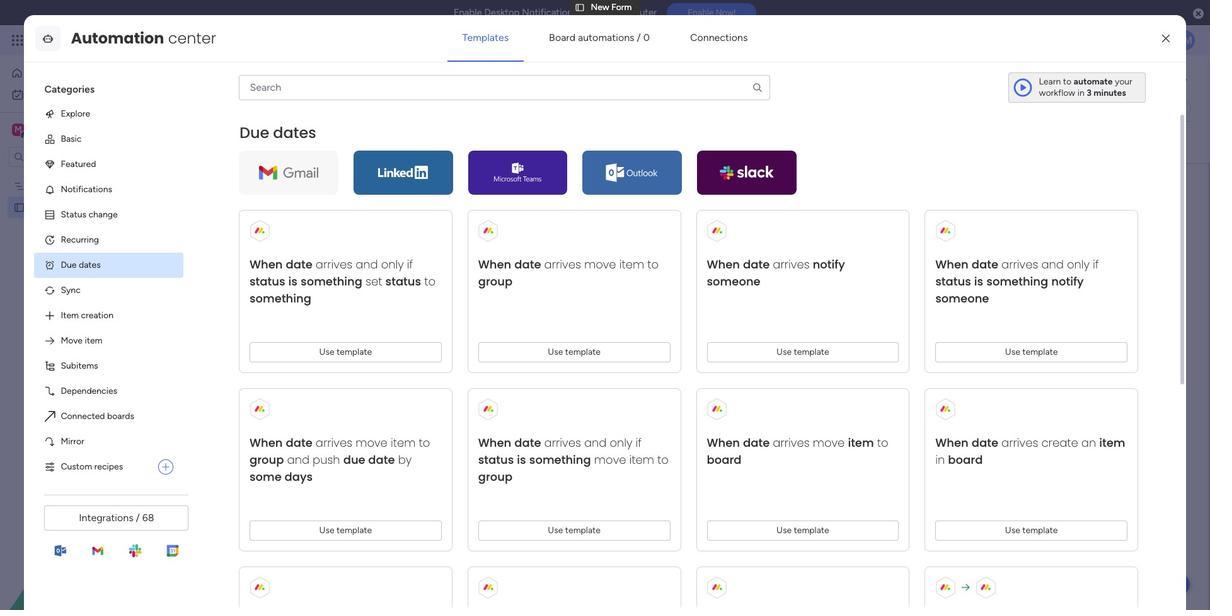 Task type: locate. For each thing, give the bounding box(es) containing it.
someone
[[708, 274, 761, 289], [936, 291, 990, 306]]

0 horizontal spatial only
[[382, 257, 404, 272]]

status inside when date arrives   and only if status is something notify someone
[[936, 274, 972, 289]]

only for notify
[[1068, 257, 1091, 272]]

when for when date arrives   move item to group and   push due date by some days
[[250, 435, 283, 451]]

by right 'due'
[[399, 452, 412, 468]]

when inside when date arrives   create an item in board
[[936, 435, 969, 451]]

2 horizontal spatial only
[[1068, 257, 1091, 272]]

move inside when date arrives   move item to group and   push due date by some days
[[356, 435, 388, 451]]

when date arrives   and only if status is something set status to something
[[250, 257, 436, 306]]

something inside when date arrives   and only if status is something notify someone
[[988, 274, 1049, 289]]

form inside button
[[690, 316, 712, 328]]

due dates option
[[34, 253, 184, 278]]

arrives inside when date arrives   move item to group
[[545, 257, 582, 272]]

due down new form field at the top left
[[240, 122, 270, 143]]

arrives inside when date arrives   move item to board
[[774, 435, 810, 451]]

your right building
[[732, 268, 765, 289]]

use template button
[[250, 342, 442, 363], [479, 342, 671, 363], [708, 342, 900, 363], [936, 342, 1129, 363], [250, 521, 442, 541], [479, 521, 671, 541], [708, 521, 900, 541], [936, 521, 1129, 541]]

enable up templates
[[454, 7, 482, 18]]

build
[[665, 316, 688, 328]]

when inside when date arrives notify someone
[[708, 257, 741, 272]]

0 vertical spatial form
[[770, 268, 805, 289]]

enable inside button
[[688, 8, 714, 18]]

due dates down show board description image
[[240, 122, 317, 143]]

mirror option
[[34, 429, 184, 455]]

0 horizontal spatial due dates
[[61, 260, 101, 271]]

when
[[250, 257, 283, 272], [479, 257, 512, 272], [708, 257, 741, 272], [936, 257, 969, 272], [250, 435, 283, 451], [479, 435, 512, 451], [708, 435, 741, 451], [936, 435, 969, 451]]

enable desktop notifications on this computer
[[454, 7, 657, 18]]

when for when date arrives   and only if status is something move item to group
[[479, 435, 512, 451]]

your up minutes
[[1116, 76, 1133, 87]]

jeremy miller image
[[1176, 30, 1196, 50]]

arrives
[[316, 257, 353, 272], [545, 257, 582, 272], [774, 257, 810, 272], [1003, 257, 1039, 272], [316, 435, 353, 451], [545, 435, 582, 451], [774, 435, 810, 451], [1003, 435, 1039, 451]]

0 horizontal spatial dates
[[79, 260, 101, 271]]

if inside the when date arrives   and only if status is something move item to group
[[636, 435, 642, 451]]

something
[[301, 274, 363, 289], [988, 274, 1049, 289], [250, 291, 312, 306], [530, 452, 592, 468]]

work
[[102, 33, 125, 47], [43, 89, 63, 100]]

group inside the when date arrives   and only if status is something move item to group
[[479, 469, 513, 485]]

date inside when date arrives   move item to group
[[515, 257, 542, 272]]

dependencies option
[[34, 379, 184, 404]]

when for when date arrives   and only if status is something set status to something
[[250, 257, 283, 272]]

/ left 1
[[1152, 74, 1155, 85]]

item inside when date arrives   move item to group
[[620, 257, 645, 272]]

new form
[[591, 2, 632, 13], [192, 65, 290, 93], [30, 202, 71, 213]]

arrives inside the when date arrives   and only if status is something move item to group
[[545, 435, 582, 451]]

if for set
[[408, 257, 414, 272]]

arrives inside when date arrives notify someone
[[774, 257, 810, 272]]

due
[[240, 122, 270, 143], [61, 260, 77, 271]]

is
[[289, 274, 298, 289], [975, 274, 984, 289], [518, 452, 527, 468]]

2 board from the left
[[949, 452, 984, 468]]

and inside the when date arrives   and only if status is something move item to group
[[585, 435, 607, 451]]

/ for integrations / 68
[[136, 512, 140, 524]]

and inside when date arrives   move item to group and   push due date by some days
[[288, 452, 310, 468]]

list box containing project management
[[0, 173, 161, 388]]

dates
[[274, 122, 317, 143], [79, 260, 101, 271]]

1 horizontal spatial notifications
[[522, 7, 577, 18]]

0 horizontal spatial is
[[289, 274, 298, 289]]

item
[[620, 257, 645, 272], [85, 335, 102, 346], [391, 435, 416, 451], [849, 435, 875, 451], [1100, 435, 1126, 451], [630, 452, 655, 468]]

enable now!
[[688, 8, 736, 18]]

work inside option
[[43, 89, 63, 100]]

explore
[[61, 108, 90, 119]]

1 horizontal spatial form
[[770, 268, 805, 289]]

2 vertical spatial form
[[50, 202, 71, 213]]

minutes
[[1094, 88, 1127, 98]]

2 horizontal spatial if
[[1094, 257, 1100, 272]]

1 vertical spatial notify
[[1052, 274, 1085, 289]]

dates down recurring
[[79, 260, 101, 271]]

2 vertical spatial new
[[30, 202, 48, 213]]

when inside the when date arrives   and only if status is something move item to group
[[479, 435, 512, 451]]

boards
[[107, 411, 134, 422]]

notifications option
[[34, 177, 184, 202]]

2 horizontal spatial is
[[975, 274, 984, 289]]

Search for a column type search field
[[239, 75, 770, 100]]

only inside the when date arrives   and only if status is something move item to group
[[610, 435, 633, 451]]

and for move
[[585, 435, 607, 451]]

work right "monday"
[[102, 33, 125, 47]]

when inside when date arrives   move item to group
[[479, 257, 512, 272]]

form
[[770, 268, 805, 289], [690, 316, 712, 328]]

1
[[1157, 74, 1161, 85]]

list box
[[0, 173, 161, 388]]

featured option
[[34, 152, 184, 177]]

notifications inside option
[[61, 184, 112, 195]]

new form down project
[[30, 202, 71, 213]]

see plans image
[[209, 33, 221, 47]]

something for when date arrives   and only if status is something notify someone
[[988, 274, 1049, 289]]

0 vertical spatial group
[[479, 274, 513, 289]]

recipes
[[94, 462, 123, 472]]

m
[[15, 124, 22, 135]]

1 vertical spatial /
[[1152, 74, 1155, 85]]

if inside when date arrives   and only if status is something notify someone
[[1094, 257, 1100, 272]]

1 horizontal spatial by
[[399, 452, 412, 468]]

enable for enable desktop notifications on this computer
[[454, 7, 482, 18]]

0 horizontal spatial due
[[61, 260, 77, 271]]

1 vertical spatial due
[[61, 260, 77, 271]]

None search field
[[239, 75, 770, 100]]

1 horizontal spatial your
[[1116, 76, 1133, 87]]

when date arrives   move item to board
[[708, 435, 889, 468]]

work right the my
[[43, 89, 63, 100]]

subitems
[[61, 361, 98, 371]]

public board image
[[13, 201, 25, 213]]

if
[[408, 257, 414, 272], [1094, 257, 1100, 272], [636, 435, 642, 451]]

item inside when date arrives   create an item in board
[[1100, 435, 1126, 451]]

0 vertical spatial by
[[295, 136, 306, 148]]

3
[[1087, 88, 1092, 98]]

connected boards option
[[34, 404, 184, 429]]

1 horizontal spatial someone
[[936, 291, 990, 306]]

date for when date arrives   move item to board
[[744, 435, 771, 451]]

is for when date arrives   and only if status is something move item to group
[[518, 452, 527, 468]]

my
[[29, 89, 41, 100]]

dates inside option
[[79, 260, 101, 271]]

board automations / 0
[[549, 31, 650, 43]]

0 vertical spatial your
[[1116, 76, 1133, 87]]

2 horizontal spatial new
[[591, 2, 610, 13]]

1 vertical spatial group
[[250, 452, 284, 468]]

arrives inside when date arrives   create an item in board
[[1003, 435, 1039, 451]]

0 horizontal spatial in
[[936, 452, 946, 468]]

automate button
[[1093, 98, 1161, 119]]

/ left 0
[[637, 31, 641, 43]]

management
[[60, 180, 112, 191]]

is for when date arrives   and only if status is something notify someone
[[975, 274, 984, 289]]

1 horizontal spatial new form
[[192, 65, 290, 93]]

build form button
[[655, 310, 722, 335]]

New Form field
[[189, 65, 293, 93]]

when inside 'when date arrives   and only if status is something set status to something'
[[250, 257, 283, 272]]

form left show board description image
[[239, 65, 290, 93]]

if for move
[[636, 435, 642, 451]]

use template
[[320, 347, 373, 358], [549, 347, 601, 358], [777, 347, 830, 358], [1006, 347, 1059, 358], [320, 525, 373, 536], [549, 525, 601, 536], [777, 525, 830, 536], [1006, 525, 1059, 536]]

board inside when date arrives   move item to board
[[708, 452, 742, 468]]

and for set
[[356, 257, 378, 272]]

0 vertical spatial due
[[240, 122, 270, 143]]

0 horizontal spatial someone
[[708, 274, 761, 289]]

arrives inside 'when date arrives   and only if status is something set status to something'
[[316, 257, 353, 272]]

2 horizontal spatial by
[[645, 268, 664, 289]]

build form
[[665, 316, 712, 328]]

group inside when date arrives   move item to group and   push due date by some days
[[250, 452, 284, 468]]

categories
[[44, 83, 95, 95]]

/ for invite / 1
[[1152, 74, 1155, 85]]

form right this
[[612, 2, 632, 13]]

automate
[[1074, 76, 1114, 87]]

something inside the when date arrives   and only if status is something move item to group
[[530, 452, 592, 468]]

workspace selection element
[[12, 122, 105, 139]]

2 horizontal spatial new form
[[591, 2, 632, 13]]

item inside option
[[85, 335, 102, 346]]

in inside when date arrives   create an item in board
[[936, 452, 946, 468]]

2 horizontal spatial form
[[612, 2, 632, 13]]

2 vertical spatial group
[[479, 469, 513, 485]]

basic
[[61, 134, 82, 144]]

1 horizontal spatial enable
[[688, 8, 714, 18]]

connected boards
[[61, 411, 134, 422]]

creation
[[81, 310, 114, 321]]

only inside 'when date arrives   and only if status is something set status to something'
[[382, 257, 404, 272]]

arrives inside when date arrives   move item to group and   push due date by some days
[[316, 435, 353, 451]]

1 horizontal spatial new
[[192, 65, 234, 93]]

1 vertical spatial form
[[690, 316, 712, 328]]

1 vertical spatial dates
[[79, 260, 101, 271]]

new form up automations
[[591, 2, 632, 13]]

notifications up board
[[522, 7, 577, 18]]

status change option
[[34, 202, 184, 228]]

/ inside button
[[1152, 74, 1155, 85]]

only
[[382, 257, 404, 272], [1068, 257, 1091, 272], [610, 435, 633, 451]]

due inside due dates option
[[61, 260, 77, 271]]

new up board automations / 0
[[591, 2, 610, 13]]

date inside 'when date arrives   and only if status is something set status to something'
[[286, 257, 313, 272]]

0 horizontal spatial notify
[[814, 257, 846, 272]]

2 vertical spatial by
[[399, 452, 412, 468]]

group for when date arrives   move item to group and   push due date by some days
[[250, 452, 284, 468]]

date inside when date arrives   and only if status is something notify someone
[[973, 257, 999, 272]]

invite / 1 button
[[1104, 69, 1167, 90]]

1 vertical spatial due dates
[[61, 260, 101, 271]]

arrives for when date arrives   and only if status is something notify someone
[[1003, 257, 1039, 272]]

to inside when date arrives   move item to group
[[648, 257, 659, 272]]

date inside when date arrives   move item to board
[[744, 435, 771, 451]]

/ left 68
[[136, 512, 140, 524]]

0 horizontal spatial board
[[708, 452, 742, 468]]

is inside 'when date arrives   and only if status is something set status to something'
[[289, 274, 298, 289]]

and
[[356, 257, 378, 272], [1042, 257, 1065, 272], [585, 435, 607, 451], [288, 452, 310, 468]]

1 horizontal spatial in
[[1078, 88, 1085, 98]]

if inside 'when date arrives   and only if status is something set status to something'
[[408, 257, 414, 272]]

workflow
[[1040, 88, 1076, 98]]

1 vertical spatial work
[[43, 89, 63, 100]]

option
[[0, 174, 161, 177]]

to inside when date arrives   move item to group and   push due date by some days
[[419, 435, 431, 451]]

0 horizontal spatial enable
[[454, 7, 482, 18]]

1 vertical spatial by
[[645, 268, 664, 289]]

activity button
[[1040, 69, 1099, 90]]

0 horizontal spatial new form
[[30, 202, 71, 213]]

arrives for when date arrives   move item to group and   push due date by some days
[[316, 435, 353, 451]]

0 horizontal spatial your
[[732, 268, 765, 289]]

2 vertical spatial /
[[136, 512, 140, 524]]

1 horizontal spatial due dates
[[240, 122, 317, 143]]

0 horizontal spatial if
[[408, 257, 414, 272]]

in
[[1078, 88, 1085, 98], [936, 452, 946, 468]]

when inside when date arrives   and only if status is something notify someone
[[936, 257, 969, 272]]

due dates down recurring
[[61, 260, 101, 271]]

1 vertical spatial form
[[239, 65, 290, 93]]

integrate button
[[966, 95, 1088, 122]]

by right powered
[[295, 136, 306, 148]]

notify inside when date arrives   and only if status is something notify someone
[[1052, 274, 1085, 289]]

1 horizontal spatial dates
[[274, 122, 317, 143]]

change
[[89, 209, 118, 220]]

basic option
[[34, 127, 184, 152]]

show board description image
[[299, 73, 314, 86]]

date for when date arrives   move item to group
[[515, 257, 542, 272]]

project management
[[30, 180, 112, 191]]

connections button
[[675, 23, 763, 53]]

1 vertical spatial in
[[936, 452, 946, 468]]

0 vertical spatial new
[[591, 2, 610, 13]]

status for when date arrives   and only if status is something set status to something
[[250, 274, 286, 289]]

enable left now!
[[688, 8, 714, 18]]

categories list box
[[34, 72, 194, 480]]

1 vertical spatial notifications
[[61, 184, 112, 195]]

0 vertical spatial notify
[[814, 257, 846, 272]]

home
[[28, 67, 52, 78]]

move inside when date arrives   move item to group
[[585, 257, 617, 272]]

0 horizontal spatial notifications
[[61, 184, 112, 195]]

enable
[[454, 7, 482, 18], [688, 8, 714, 18]]

status inside the when date arrives   and only if status is something move item to group
[[479, 452, 514, 468]]

1 vertical spatial new
[[192, 65, 234, 93]]

when inside when date arrives   move item to board
[[708, 435, 741, 451]]

0 horizontal spatial work
[[43, 89, 63, 100]]

your workflow in
[[1040, 76, 1133, 98]]

when for when date arrives   create an item in board
[[936, 435, 969, 451]]

home option
[[8, 63, 153, 83]]

0 vertical spatial due dates
[[240, 122, 317, 143]]

notify inside when date arrives notify someone
[[814, 257, 846, 272]]

arrives inside when date arrives   and only if status is something notify someone
[[1003, 257, 1039, 272]]

when date arrives   and only if status is something move item to group
[[479, 435, 669, 485]]

when inside when date arrives   move item to group and   push due date by some days
[[250, 435, 283, 451]]

date inside when date arrives   create an item in board
[[973, 435, 999, 451]]

only inside when date arrives   and only if status is something notify someone
[[1068, 257, 1091, 272]]

0 horizontal spatial new
[[30, 202, 48, 213]]

1 horizontal spatial work
[[102, 33, 125, 47]]

move inside when date arrives   move item to board
[[814, 435, 846, 451]]

item inside when date arrives   move item to board
[[849, 435, 875, 451]]

new
[[591, 2, 610, 13], [192, 65, 234, 93], [30, 202, 48, 213]]

and inside when date arrives   and only if status is something notify someone
[[1042, 257, 1065, 272]]

notifications up status change
[[61, 184, 112, 195]]

connected
[[61, 411, 105, 422]]

0 horizontal spatial form
[[690, 316, 712, 328]]

board automations / 0 button
[[534, 23, 665, 53]]

and inside 'when date arrives   and only if status is something set status to something'
[[356, 257, 378, 272]]

group inside when date arrives   move item to group
[[479, 274, 513, 289]]

date for when date arrives   and only if status is something notify someone
[[973, 257, 999, 272]]

powered by
[[253, 136, 306, 148]]

1 horizontal spatial due
[[240, 122, 270, 143]]

1 horizontal spatial notify
[[1052, 274, 1085, 289]]

1 horizontal spatial only
[[610, 435, 633, 451]]

recurring option
[[34, 228, 184, 253]]

date inside the when date arrives   and only if status is something move item to group
[[515, 435, 542, 451]]

1 vertical spatial new form
[[192, 65, 290, 93]]

0 vertical spatial dates
[[274, 122, 317, 143]]

1 vertical spatial someone
[[936, 291, 990, 306]]

enable now! button
[[667, 3, 757, 22]]

0 horizontal spatial /
[[136, 512, 140, 524]]

new right public board image
[[30, 202, 48, 213]]

0 vertical spatial form
[[612, 2, 632, 13]]

notifications
[[522, 7, 577, 18], [61, 184, 112, 195]]

workforms logo image
[[311, 132, 383, 152]]

0 vertical spatial work
[[102, 33, 125, 47]]

dates down show board description image
[[274, 122, 317, 143]]

monday work management
[[56, 33, 196, 47]]

2 horizontal spatial /
[[1152, 74, 1155, 85]]

due up sync
[[61, 260, 77, 271]]

new down see plans 'icon'
[[192, 65, 234, 93]]

0 vertical spatial someone
[[708, 274, 761, 289]]

0 vertical spatial in
[[1078, 88, 1085, 98]]

notify
[[814, 257, 846, 272], [1052, 274, 1085, 289]]

1 horizontal spatial /
[[637, 31, 641, 43]]

board
[[708, 452, 742, 468], [949, 452, 984, 468]]

date for when date arrives notify someone
[[744, 257, 771, 272]]

by right start
[[645, 268, 664, 289]]

1 horizontal spatial if
[[636, 435, 642, 451]]

move item
[[61, 335, 102, 346]]

is inside when date arrives   and only if status is something notify someone
[[975, 274, 984, 289]]

1 horizontal spatial is
[[518, 452, 527, 468]]

form down project management
[[50, 202, 71, 213]]

new form down see plans 'icon'
[[192, 65, 290, 93]]

in inside your workflow in
[[1078, 88, 1085, 98]]

item inside when date arrives   move item to group and   push due date by some days
[[391, 435, 416, 451]]

use
[[320, 347, 335, 358], [549, 347, 564, 358], [777, 347, 792, 358], [1006, 347, 1021, 358], [320, 525, 335, 536], [549, 525, 564, 536], [777, 525, 792, 536], [1006, 525, 1021, 536]]

activity
[[1045, 74, 1075, 85]]

1 board from the left
[[708, 452, 742, 468]]

invite / 1
[[1128, 74, 1161, 85]]

is inside the when date arrives   and only if status is something move item to group
[[518, 452, 527, 468]]

management
[[127, 33, 196, 47]]

integrations / 68 button
[[44, 506, 189, 531]]

1 horizontal spatial board
[[949, 452, 984, 468]]

by
[[295, 136, 306, 148], [645, 268, 664, 289], [399, 452, 412, 468]]

date inside when date arrives notify someone
[[744, 257, 771, 272]]

move
[[61, 335, 83, 346]]

only for move
[[610, 435, 633, 451]]



Task type: vqa. For each thing, say whether or not it's contained in the screenshot.
second Priority
no



Task type: describe. For each thing, give the bounding box(es) containing it.
learn to automate
[[1040, 76, 1114, 87]]

on
[[580, 7, 592, 18]]

when for when date arrives   move item to group
[[479, 257, 512, 272]]

my work option
[[8, 85, 153, 105]]

arrives for when date arrives   and only if status is something move item to group
[[545, 435, 582, 451]]

an
[[1082, 435, 1097, 451]]

0 vertical spatial /
[[637, 31, 641, 43]]

days
[[285, 469, 313, 485]]

2 vertical spatial new form
[[30, 202, 71, 213]]

arrives for when date arrives   move item to board
[[774, 435, 810, 451]]

when date arrives   move item to group and   push due date by some days
[[250, 435, 431, 485]]

desktop
[[485, 7, 520, 18]]

status change
[[61, 209, 118, 220]]

status for when date arrives   and only if status is something notify someone
[[936, 274, 972, 289]]

automations
[[578, 31, 635, 43]]

group for when date arrives   move item to group
[[479, 274, 513, 289]]

home link
[[8, 63, 153, 83]]

subitems option
[[34, 354, 184, 379]]

date for when date arrives   move item to group and   push due date by some days
[[286, 435, 313, 451]]

mirror
[[61, 436, 84, 447]]

create
[[1042, 435, 1079, 451]]

enable for enable now!
[[688, 8, 714, 18]]

my work link
[[8, 85, 153, 105]]

monday
[[56, 33, 99, 47]]

some
[[250, 469, 282, 485]]

item inside the when date arrives   and only if status is something move item to group
[[630, 452, 655, 468]]

item creation
[[61, 310, 114, 321]]

move for when date arrives   move item to group
[[585, 257, 617, 272]]

68
[[142, 512, 154, 524]]

to inside 'when date arrives   and only if status is something set status to something'
[[425, 274, 436, 289]]

templates
[[463, 31, 509, 43]]

arrives for when date arrives   move item to group
[[545, 257, 582, 272]]

automate
[[1116, 103, 1155, 114]]

computer
[[614, 7, 657, 18]]

if for notify
[[1094, 257, 1100, 272]]

custom recipes
[[61, 462, 123, 472]]

sync option
[[34, 278, 184, 303]]

date for when date arrives   create an item in board
[[973, 435, 999, 451]]

my work
[[29, 89, 63, 100]]

Search in workspace field
[[26, 150, 105, 164]]

is for when date arrives   and only if status is something set status to something
[[289, 274, 298, 289]]

board inside when date arrives   create an item in board
[[949, 452, 984, 468]]

and for notify
[[1042, 257, 1065, 272]]

explore option
[[34, 101, 184, 127]]

1 horizontal spatial form
[[239, 65, 290, 93]]

by inside when date arrives   move item to group and   push due date by some days
[[399, 452, 412, 468]]

item
[[61, 310, 79, 321]]

0 horizontal spatial by
[[295, 136, 306, 148]]

someone inside when date arrives notify someone
[[708, 274, 761, 289]]

date for when date arrives   and only if status is something set status to something
[[286, 257, 313, 272]]

when date arrives notify someone
[[708, 257, 846, 289]]

work for monday
[[102, 33, 125, 47]]

start
[[607, 268, 641, 289]]

select product image
[[11, 34, 24, 47]]

status for when date arrives   and only if status is something move item to group
[[479, 452, 514, 468]]

custom
[[61, 462, 92, 472]]

categories heading
[[34, 72, 184, 101]]

dapulse close image
[[1194, 8, 1205, 20]]

date for when date arrives   and only if status is something move item to group
[[515, 435, 542, 451]]

move inside the when date arrives   and only if status is something move item to group
[[595, 452, 627, 468]]

templates button
[[448, 23, 524, 53]]

1 vertical spatial your
[[732, 268, 765, 289]]

move for when date arrives   move item to board
[[814, 435, 846, 451]]

when for when date arrives   and only if status is something notify someone
[[936, 257, 969, 272]]

your inside your workflow in
[[1116, 76, 1133, 87]]

this
[[595, 7, 612, 18]]

workspace
[[54, 124, 103, 136]]

help
[[1157, 579, 1180, 591]]

due dates inside due dates option
[[61, 260, 101, 271]]

let's start by building your form
[[572, 268, 805, 289]]

main workspace
[[29, 124, 103, 136]]

sync
[[61, 285, 81, 296]]

move for when date arrives   move item to group and   push due date by some days
[[356, 435, 388, 451]]

0
[[644, 31, 650, 43]]

when date arrives   and only if status is something notify someone
[[936, 257, 1100, 306]]

project
[[30, 180, 58, 191]]

main
[[29, 124, 51, 136]]

help button
[[1147, 575, 1191, 595]]

3 minutes
[[1087, 88, 1127, 98]]

only for set
[[382, 257, 404, 272]]

building
[[668, 268, 728, 289]]

when for when date arrives   move item to board
[[708, 435, 741, 451]]

item creation option
[[34, 303, 184, 329]]

integrations
[[79, 512, 133, 524]]

integrations / 68
[[79, 512, 154, 524]]

when date arrives   create an item in board
[[936, 435, 1126, 468]]

custom recipes option
[[34, 455, 154, 480]]

lottie animation element
[[0, 483, 161, 611]]

when for when date arrives notify someone
[[708, 257, 741, 272]]

status
[[61, 209, 86, 220]]

recurring
[[61, 235, 99, 245]]

collapse board header image
[[1179, 103, 1189, 114]]

connections
[[691, 31, 748, 43]]

arrives for when date arrives notify someone
[[774, 257, 810, 272]]

search image
[[752, 82, 763, 93]]

automation
[[71, 28, 164, 48]]

0 horizontal spatial form
[[50, 202, 71, 213]]

something for when date arrives   and only if status is something move item to group
[[530, 452, 592, 468]]

someone inside when date arrives   and only if status is something notify someone
[[936, 291, 990, 306]]

automation center
[[71, 28, 216, 48]]

when date arrives   move item to group
[[479, 257, 659, 289]]

0 vertical spatial notifications
[[522, 7, 577, 18]]

arrives for when date arrives   and only if status is something set status to something
[[316, 257, 353, 272]]

featured
[[61, 159, 96, 170]]

integrate
[[988, 103, 1024, 114]]

something for when date arrives   and only if status is something set status to something
[[301, 274, 363, 289]]

powered
[[253, 136, 293, 148]]

center
[[168, 28, 216, 48]]

workspace image
[[12, 123, 25, 137]]

arrives for when date arrives   create an item in board
[[1003, 435, 1039, 451]]

invite
[[1128, 74, 1150, 85]]

board
[[549, 31, 576, 43]]

move item option
[[34, 329, 184, 354]]

set
[[366, 274, 383, 289]]

now!
[[716, 8, 736, 18]]

work for my
[[43, 89, 63, 100]]

0 vertical spatial new form
[[591, 2, 632, 13]]

push
[[313, 452, 341, 468]]

to inside when date arrives   move item to board
[[878, 435, 889, 451]]

learn
[[1040, 76, 1062, 87]]

add to favorites image
[[320, 73, 333, 85]]

dependencies
[[61, 386, 117, 397]]

to inside the when date arrives   and only if status is something move item to group
[[658, 452, 669, 468]]

let's
[[572, 268, 603, 289]]

lottie animation image
[[0, 483, 161, 611]]



